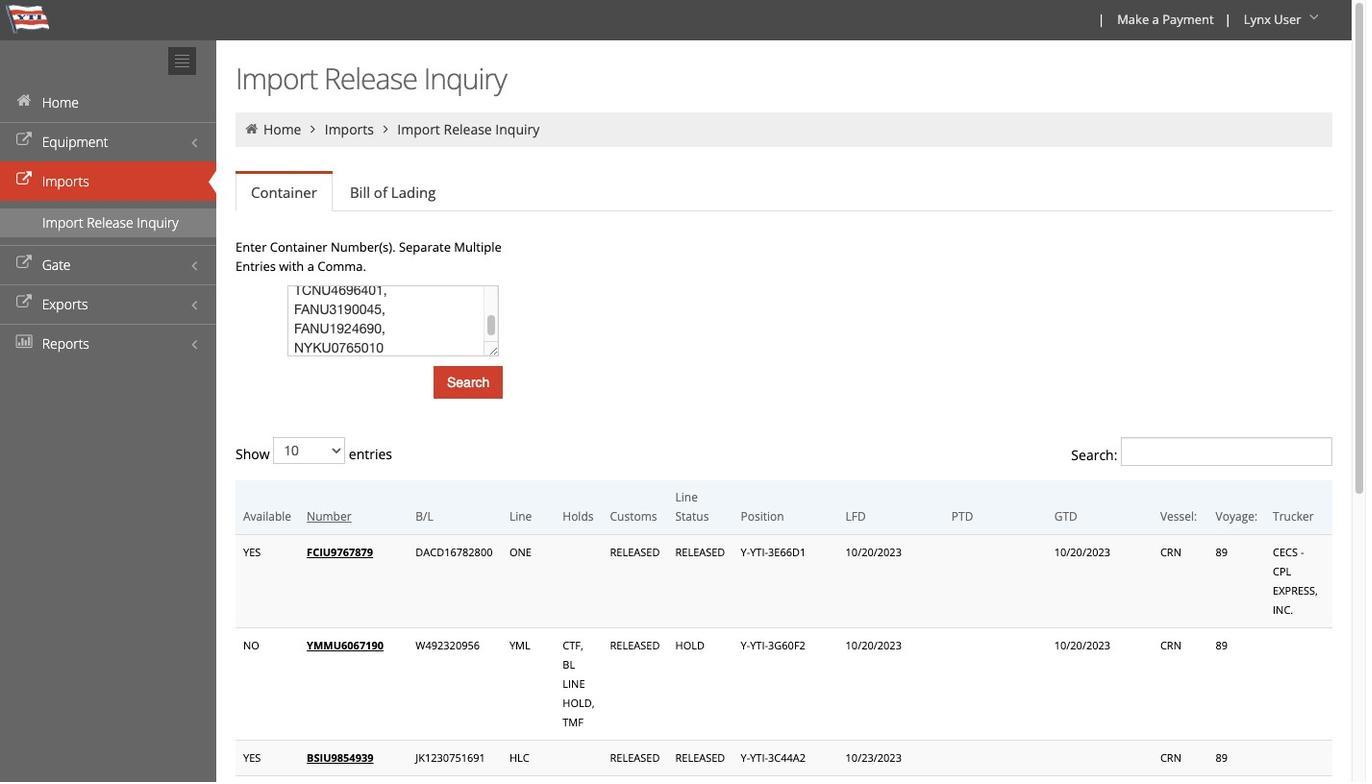 Task type: vqa. For each thing, say whether or not it's contained in the screenshot.
B/L
yes



Task type: describe. For each thing, give the bounding box(es) containing it.
crn for 3g60f2
[[1160, 638, 1182, 653]]

fciu9767879
[[307, 545, 373, 560]]

status
[[675, 509, 709, 525]]

number(s).
[[331, 238, 396, 256]]

row containing line status
[[236, 481, 1333, 535]]

10/23/2023
[[846, 751, 902, 765]]

ctf, bl line hold, tmf
[[563, 638, 595, 730]]

bl
[[563, 658, 575, 672]]

search button
[[434, 366, 503, 399]]

ctf,
[[563, 638, 583, 653]]

exports link
[[0, 285, 216, 324]]

holds
[[563, 509, 594, 525]]

lading
[[391, 183, 436, 202]]

lfd: activate to sort column ascending column header
[[838, 481, 944, 535]]

yti- for 3g60f2
[[750, 638, 768, 653]]

location: activate to sort column ascending column header
[[733, 481, 838, 535]]

y-yti-3g60f2
[[741, 638, 806, 653]]

bill
[[350, 183, 370, 202]]

1 horizontal spatial home
[[263, 120, 301, 138]]

number: activate to sort column ascending column header
[[299, 481, 408, 535]]

ptd: activate to sort column ascending column header
[[944, 481, 1047, 535]]

import release inquiry for the bottommost import release inquiry link
[[42, 213, 179, 232]]

0 vertical spatial home
[[42, 93, 79, 112]]

no
[[243, 638, 259, 653]]

import release inquiry for right import release inquiry link
[[397, 120, 540, 138]]

equipment link
[[0, 122, 216, 162]]

jk1230751691
[[416, 751, 485, 765]]

y- for y-yti-3g60f2
[[741, 638, 750, 653]]

crn for 3c44a2
[[1160, 751, 1182, 765]]

reports
[[42, 335, 89, 353]]

cecs
[[1273, 545, 1298, 560]]

gate
[[42, 256, 71, 274]]

import for right import release inquiry link
[[397, 120, 440, 138]]

y- for y-yti-3e66d1
[[741, 545, 750, 560]]

1 horizontal spatial import release inquiry link
[[397, 120, 540, 138]]

external link image for imports
[[14, 173, 34, 187]]

0 vertical spatial a
[[1152, 11, 1159, 28]]

entries
[[236, 258, 276, 275]]

w492320956
[[416, 638, 480, 653]]

3c44a2
[[768, 751, 806, 765]]

make
[[1117, 11, 1149, 28]]

gtd
[[1054, 509, 1078, 525]]

voyage:: activate to sort column ascending column header
[[1208, 481, 1265, 535]]

angle down image
[[1305, 11, 1324, 24]]

1 | from the left
[[1098, 11, 1105, 28]]

trucker
[[1273, 509, 1314, 525]]

3e66d1
[[768, 545, 806, 560]]

separate
[[399, 238, 451, 256]]

1 horizontal spatial home image
[[243, 122, 260, 136]]

89 for 3g60f2
[[1216, 638, 1228, 653]]

ymmu6067190
[[307, 638, 384, 653]]

container link
[[236, 174, 333, 212]]

vessel:
[[1160, 509, 1197, 525]]

hold
[[675, 638, 705, 653]]

1 angle right image from the left
[[305, 122, 321, 136]]

container inside "enter container number(s).  separate multiple entries with a comma."
[[270, 238, 327, 256]]

0 horizontal spatial imports link
[[0, 162, 216, 201]]

customs: activate to sort column ascending column header
[[602, 481, 668, 535]]

line status: activate to sort column ascending column header
[[668, 481, 733, 535]]

1 vertical spatial inquiry
[[495, 120, 540, 138]]

0 vertical spatial imports link
[[325, 120, 374, 138]]

yml
[[510, 638, 531, 653]]

of
[[374, 183, 387, 202]]

alert containing yes
[[236, 535, 1333, 783]]

available: activate to sort column ascending column header
[[236, 481, 299, 535]]

payment
[[1163, 11, 1214, 28]]

2 angle right image from the left
[[377, 122, 394, 136]]

external link image for exports
[[14, 296, 34, 310]]

user
[[1274, 11, 1302, 28]]

enter container number(s).  separate multiple entries with a comma.
[[236, 238, 502, 275]]

cpl
[[1273, 564, 1292, 579]]

bar chart image
[[14, 336, 34, 349]]

b/l: activate to sort column ascending column header
[[408, 481, 502, 535]]

grid containing show
[[236, 286, 1333, 783]]

-
[[1301, 545, 1304, 560]]

crn for 3e66d1
[[1160, 545, 1182, 560]]

0 vertical spatial import release inquiry
[[236, 59, 507, 98]]

yes for fciu9767879
[[243, 545, 261, 560]]

bill of lading link
[[335, 173, 451, 212]]

line status
[[675, 489, 709, 525]]

trucker: activate to sort column ascending column header
[[1265, 481, 1333, 535]]



Task type: locate. For each thing, give the bounding box(es) containing it.
0 vertical spatial 89
[[1216, 545, 1228, 560]]

import
[[236, 59, 318, 98], [397, 120, 440, 138], [42, 213, 83, 232]]

imports down equipment
[[42, 172, 89, 190]]

imports link up bill
[[325, 120, 374, 138]]

1 vertical spatial release
[[444, 120, 492, 138]]

1 horizontal spatial release
[[324, 59, 417, 98]]

make a payment link
[[1109, 0, 1221, 40]]

1 yes from the top
[[243, 545, 261, 560]]

position
[[741, 509, 784, 525]]

0 vertical spatial container
[[251, 183, 317, 202]]

0 vertical spatial yes
[[243, 545, 261, 560]]

3 crn from the top
[[1160, 751, 1182, 765]]

home
[[42, 93, 79, 112], [263, 120, 301, 138]]

0 horizontal spatial home image
[[14, 94, 34, 108]]

express,
[[1273, 584, 1318, 598]]

lynx user
[[1244, 11, 1302, 28]]

1 horizontal spatial import
[[236, 59, 318, 98]]

0 vertical spatial home image
[[14, 94, 34, 108]]

3 yti- from the top
[[750, 751, 768, 765]]

crn
[[1160, 545, 1182, 560], [1160, 638, 1182, 653], [1160, 751, 1182, 765]]

3 y- from the top
[[741, 751, 750, 765]]

home link up equipment
[[0, 83, 216, 122]]

1 vertical spatial import release inquiry
[[397, 120, 540, 138]]

a right with
[[307, 258, 314, 275]]

lynx user link
[[1235, 0, 1331, 40]]

2 yes from the top
[[243, 751, 261, 765]]

yes left bsiu9854939
[[243, 751, 261, 765]]

alert
[[236, 535, 1333, 783]]

container
[[251, 183, 317, 202], [270, 238, 327, 256]]

2 vertical spatial yti-
[[750, 751, 768, 765]]

2 yti- from the top
[[750, 638, 768, 653]]

released for y-yti-3e66d1
[[610, 545, 660, 560]]

released for y-yti-3c44a2
[[610, 751, 660, 765]]

release
[[324, 59, 417, 98], [444, 120, 492, 138], [87, 213, 133, 232]]

imports
[[325, 120, 374, 138], [42, 172, 89, 190]]

1 vertical spatial a
[[307, 258, 314, 275]]

ptd
[[952, 509, 973, 525]]

line
[[675, 489, 698, 506], [510, 509, 532, 525]]

imports link down equipment
[[0, 162, 216, 201]]

bill of lading
[[350, 183, 436, 202]]

1 crn from the top
[[1160, 545, 1182, 560]]

1 y- from the top
[[741, 545, 750, 560]]

0 vertical spatial inquiry
[[424, 59, 507, 98]]

line for line
[[510, 509, 532, 525]]

search
[[447, 375, 490, 390]]

1 horizontal spatial a
[[1152, 11, 1159, 28]]

line: activate to sort column ascending column header
[[502, 481, 555, 535]]

y- left the 3c44a2
[[741, 751, 750, 765]]

2 vertical spatial inquiry
[[137, 213, 179, 232]]

3g60f2
[[768, 638, 806, 653]]

0 horizontal spatial imports
[[42, 172, 89, 190]]

2 crn from the top
[[1160, 638, 1182, 653]]

1 vertical spatial home image
[[243, 122, 260, 136]]

import for the bottommost import release inquiry link
[[42, 213, 83, 232]]

b/l
[[416, 509, 433, 525]]

grid
[[236, 286, 1333, 783]]

release for right import release inquiry link
[[444, 120, 492, 138]]

home image
[[14, 94, 34, 108], [243, 122, 260, 136]]

89 for 3e66d1
[[1216, 545, 1228, 560]]

0 horizontal spatial import release inquiry link
[[0, 209, 216, 237]]

2 | from the left
[[1225, 11, 1232, 28]]

0 horizontal spatial |
[[1098, 11, 1105, 28]]

comma.
[[318, 258, 366, 275]]

1 horizontal spatial imports
[[325, 120, 374, 138]]

with
[[279, 258, 304, 275]]

line inside the line: activate to sort column ascending column header
[[510, 509, 532, 525]]

external link image
[[14, 173, 34, 187], [14, 257, 34, 270], [14, 296, 34, 310]]

y- for y-yti-3c44a2
[[741, 751, 750, 765]]

89
[[1216, 545, 1228, 560], [1216, 638, 1228, 653], [1216, 751, 1228, 765]]

released
[[610, 545, 660, 560], [675, 545, 725, 560], [610, 638, 660, 653], [610, 751, 660, 765], [675, 751, 725, 765]]

one
[[510, 545, 532, 560]]

lfd
[[846, 509, 866, 525]]

2 vertical spatial y-
[[741, 751, 750, 765]]

1 vertical spatial imports
[[42, 172, 89, 190]]

0 vertical spatial import release inquiry link
[[397, 120, 540, 138]]

1 89 from the top
[[1216, 545, 1228, 560]]

enter
[[236, 238, 267, 256]]

line for line status
[[675, 489, 698, 506]]

hold,
[[563, 696, 595, 711]]

0 vertical spatial external link image
[[14, 173, 34, 187]]

yes for bsiu9854939
[[243, 751, 261, 765]]

1 vertical spatial import release inquiry link
[[0, 209, 216, 237]]

3 89 from the top
[[1216, 751, 1228, 765]]

2 external link image from the top
[[14, 257, 34, 270]]

import inside import release inquiry link
[[42, 213, 83, 232]]

1 vertical spatial imports link
[[0, 162, 216, 201]]

external link image down external link image
[[14, 173, 34, 187]]

exports
[[42, 295, 88, 313]]

inquiry
[[424, 59, 507, 98], [495, 120, 540, 138], [137, 213, 179, 232]]

y-yti-3c44a2
[[741, 751, 806, 765]]

make a payment
[[1117, 11, 1214, 28]]

0 horizontal spatial home
[[42, 93, 79, 112]]

angle right image up container link
[[305, 122, 321, 136]]

0 horizontal spatial home link
[[0, 83, 216, 122]]

10/20/2023
[[846, 545, 902, 560], [1054, 545, 1111, 560], [846, 638, 902, 653], [1054, 638, 1111, 653]]

import release inquiry link up lading
[[397, 120, 540, 138]]

home image up external link image
[[14, 94, 34, 108]]

container up with
[[270, 238, 327, 256]]

1 vertical spatial container
[[270, 238, 327, 256]]

yes
[[243, 545, 261, 560], [243, 751, 261, 765]]

search:
[[1071, 446, 1121, 464]]

1 vertical spatial home
[[263, 120, 301, 138]]

0 vertical spatial import
[[236, 59, 318, 98]]

0 vertical spatial imports
[[325, 120, 374, 138]]

dacd16782800
[[416, 545, 493, 560]]

import release inquiry link
[[397, 120, 540, 138], [0, 209, 216, 237]]

1 yti- from the top
[[750, 545, 768, 560]]

angle right image up of
[[377, 122, 394, 136]]

0 horizontal spatial release
[[87, 213, 133, 232]]

2 vertical spatial import
[[42, 213, 83, 232]]

2 horizontal spatial release
[[444, 120, 492, 138]]

1 horizontal spatial imports link
[[325, 120, 374, 138]]

home link
[[0, 83, 216, 122], [263, 120, 301, 138]]

external link image inside exports link
[[14, 296, 34, 310]]

gtd: activate to sort column ascending column header
[[1047, 481, 1153, 535]]

line up status in the bottom of the page
[[675, 489, 698, 506]]

import release inquiry link up gate 'link'
[[0, 209, 216, 237]]

home up equipment
[[42, 93, 79, 112]]

2 vertical spatial external link image
[[14, 296, 34, 310]]

1 horizontal spatial home link
[[263, 120, 301, 138]]

line up one
[[510, 509, 532, 525]]

angle right image
[[305, 122, 321, 136], [377, 122, 394, 136]]

1 vertical spatial y-
[[741, 638, 750, 653]]

2 vertical spatial release
[[87, 213, 133, 232]]

vessel:: activate to sort column ascending column header
[[1153, 481, 1208, 535]]

cecs - cpl express, inc.
[[1273, 545, 1318, 617]]

row
[[236, 481, 1333, 535]]

2 vertical spatial import release inquiry
[[42, 213, 179, 232]]

home up container link
[[263, 120, 301, 138]]

import release inquiry inside import release inquiry link
[[42, 213, 179, 232]]

2 horizontal spatial import
[[397, 120, 440, 138]]

0 horizontal spatial import
[[42, 213, 83, 232]]

| left lynx
[[1225, 11, 1232, 28]]

a right the make
[[1152, 11, 1159, 28]]

None text field
[[287, 286, 499, 357], [1121, 437, 1333, 466], [287, 286, 499, 357], [1121, 437, 1333, 466]]

number
[[307, 509, 352, 525]]

customs
[[610, 509, 657, 525]]

1 vertical spatial line
[[510, 509, 532, 525]]

import release inquiry
[[236, 59, 507, 98], [397, 120, 540, 138], [42, 213, 179, 232]]

y-
[[741, 545, 750, 560], [741, 638, 750, 653], [741, 751, 750, 765]]

0 horizontal spatial line
[[510, 509, 532, 525]]

holds: activate to sort column ascending column header
[[555, 481, 602, 535]]

voyage:
[[1216, 509, 1258, 525]]

0 vertical spatial yti-
[[750, 545, 768, 560]]

| left the make
[[1098, 11, 1105, 28]]

external link image left gate
[[14, 257, 34, 270]]

1 horizontal spatial angle right image
[[377, 122, 394, 136]]

yes down the available
[[243, 545, 261, 560]]

hlc
[[510, 751, 530, 765]]

external link image for gate
[[14, 257, 34, 270]]

external link image
[[14, 134, 34, 147]]

2 vertical spatial crn
[[1160, 751, 1182, 765]]

1 horizontal spatial |
[[1225, 11, 1232, 28]]

2 89 from the top
[[1216, 638, 1228, 653]]

yti-
[[750, 545, 768, 560], [750, 638, 768, 653], [750, 751, 768, 765]]

2 y- from the top
[[741, 638, 750, 653]]

1 vertical spatial external link image
[[14, 257, 34, 270]]

imports link
[[325, 120, 374, 138], [0, 162, 216, 201]]

3 external link image from the top
[[14, 296, 34, 310]]

2 vertical spatial 89
[[1216, 751, 1228, 765]]

available
[[243, 509, 291, 525]]

line
[[563, 677, 585, 691]]

container inside container link
[[251, 183, 317, 202]]

line inside line status
[[675, 489, 698, 506]]

y- left the 3g60f2
[[741, 638, 750, 653]]

1 vertical spatial import
[[397, 120, 440, 138]]

yti- for 3c44a2
[[750, 751, 768, 765]]

entries
[[345, 445, 392, 463]]

container up enter
[[251, 183, 317, 202]]

0 horizontal spatial angle right image
[[305, 122, 321, 136]]

tmf
[[563, 715, 584, 730]]

y- down position
[[741, 545, 750, 560]]

home image up container link
[[243, 122, 260, 136]]

0 vertical spatial crn
[[1160, 545, 1182, 560]]

show
[[236, 445, 273, 463]]

1 vertical spatial 89
[[1216, 638, 1228, 653]]

|
[[1098, 11, 1105, 28], [1225, 11, 1232, 28]]

0 vertical spatial y-
[[741, 545, 750, 560]]

89 for 3c44a2
[[1216, 751, 1228, 765]]

imports up bill
[[325, 120, 374, 138]]

1 vertical spatial yti-
[[750, 638, 768, 653]]

gate link
[[0, 245, 216, 285]]

inc.
[[1273, 603, 1293, 617]]

a
[[1152, 11, 1159, 28], [307, 258, 314, 275]]

lynx
[[1244, 11, 1271, 28]]

release for the bottommost import release inquiry link
[[87, 213, 133, 232]]

a inside "enter container number(s).  separate multiple entries with a comma."
[[307, 258, 314, 275]]

released for y-yti-3g60f2
[[610, 638, 660, 653]]

external link image up bar chart icon
[[14, 296, 34, 310]]

equipment
[[42, 133, 108, 151]]

yti- for 3e66d1
[[750, 545, 768, 560]]

reports link
[[0, 324, 216, 363]]

external link image inside gate 'link'
[[14, 257, 34, 270]]

0 vertical spatial line
[[675, 489, 698, 506]]

multiple
[[454, 238, 502, 256]]

home link up container link
[[263, 120, 301, 138]]

external link image inside imports link
[[14, 173, 34, 187]]

0 horizontal spatial a
[[307, 258, 314, 275]]

1 vertical spatial yes
[[243, 751, 261, 765]]

bsiu9854939
[[307, 751, 374, 765]]

1 horizontal spatial line
[[675, 489, 698, 506]]

0 vertical spatial release
[[324, 59, 417, 98]]

1 vertical spatial crn
[[1160, 638, 1182, 653]]

y-yti-3e66d1
[[741, 545, 806, 560]]

1 external link image from the top
[[14, 173, 34, 187]]



